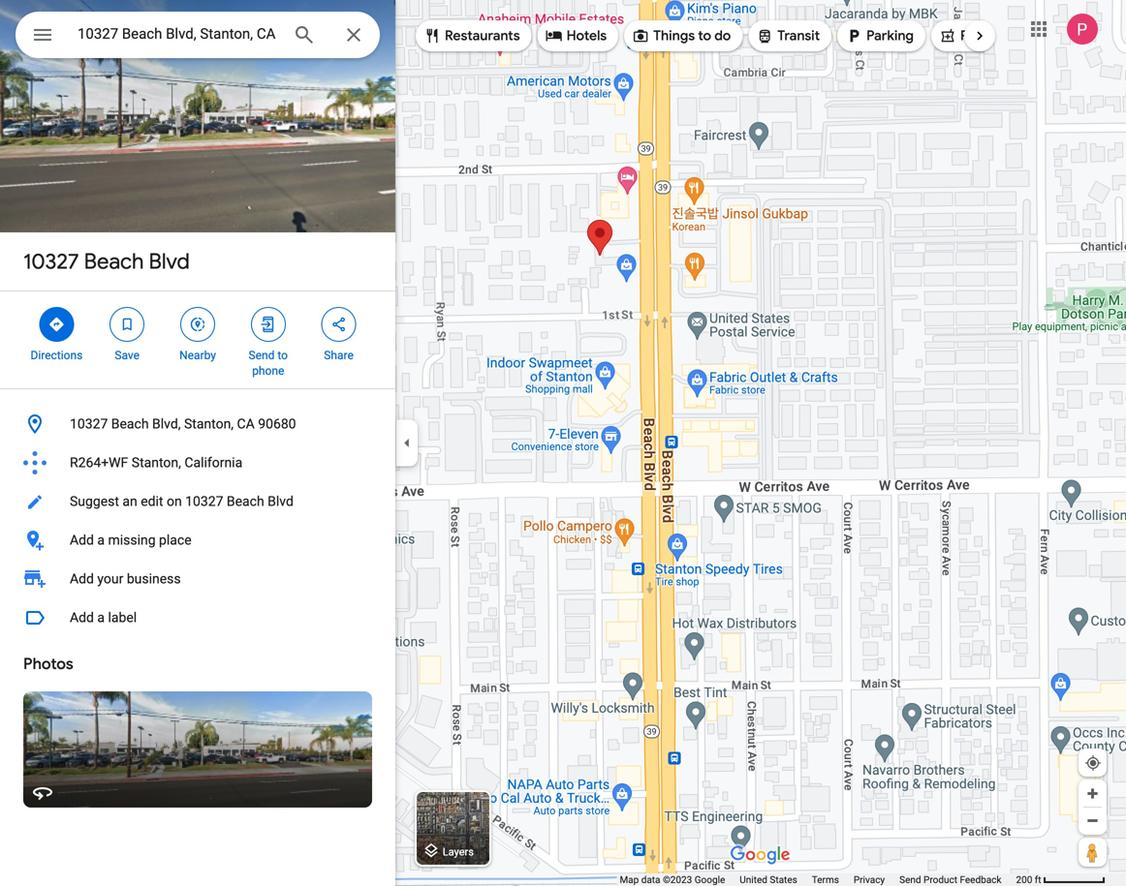Task type: vqa. For each thing, say whether or not it's contained in the screenshot.
Detroit
no



Task type: describe. For each thing, give the bounding box(es) containing it.
 search field
[[16, 12, 380, 62]]


[[545, 25, 563, 47]]


[[756, 25, 774, 47]]

add for add a missing place
[[70, 533, 94, 549]]

footer inside google maps element
[[620, 874, 1016, 887]]

photos
[[23, 655, 73, 675]]

 restaurants
[[424, 25, 520, 47]]


[[189, 314, 206, 335]]

business
[[127, 571, 181, 587]]

save
[[115, 349, 140, 363]]

terms
[[812, 875, 839, 887]]

200 ft
[[1016, 875, 1042, 887]]

your
[[97, 571, 123, 587]]

feedback
[[960, 875, 1002, 887]]

suggest an edit on 10327 beach blvd
[[70, 494, 294, 510]]


[[939, 25, 957, 47]]

blvd,
[[152, 416, 181, 432]]

add for add your business
[[70, 571, 94, 587]]

collapse side panel image
[[396, 433, 418, 454]]

actions for 10327 beach blvd region
[[0, 292, 396, 389]]

zoom out image
[[1086, 814, 1100, 829]]

10327 for 10327 beach blvd, stanton, ca 90680
[[70, 416, 108, 432]]

privacy
[[854, 875, 885, 887]]

add a label button
[[0, 599, 396, 638]]


[[260, 314, 277, 335]]


[[424, 25, 441, 47]]

 transit
[[756, 25, 820, 47]]

do
[[715, 27, 731, 45]]

 parking
[[845, 25, 914, 47]]

terms button
[[812, 874, 839, 887]]

beach for blvd,
[[111, 416, 149, 432]]

add your business link
[[0, 560, 396, 599]]

a for missing
[[97, 533, 105, 549]]

10327 for 10327 beach blvd
[[23, 248, 79, 275]]

 hotels
[[545, 25, 607, 47]]

add a missing place button
[[0, 522, 396, 560]]

send product feedback button
[[900, 874, 1002, 887]]

stanton, inside 'button'
[[184, 416, 234, 432]]

edit
[[141, 494, 163, 510]]

none field inside the "10327 beach blvd, stanton, ca 90680" field
[[78, 22, 277, 46]]

zoom in image
[[1086, 787, 1100, 802]]

send for send product feedback
[[900, 875, 921, 887]]

on
[[167, 494, 182, 510]]

hotels
[[567, 27, 607, 45]]

10327 beach blvd
[[23, 248, 190, 275]]

a for label
[[97, 610, 105, 626]]

share
[[324, 349, 354, 363]]

200
[[1016, 875, 1033, 887]]

an
[[123, 494, 137, 510]]

stanton, inside "button"
[[132, 455, 181, 471]]

layers
[[443, 847, 474, 859]]

united states button
[[740, 874, 798, 887]]

available search options for this area region
[[401, 13, 1126, 59]]

united states
[[740, 875, 798, 887]]

restaurants
[[445, 27, 520, 45]]



Task type: locate. For each thing, give the bounding box(es) containing it.
1 vertical spatial send
[[900, 875, 921, 887]]

0 vertical spatial stanton,
[[184, 416, 234, 432]]

10327 beach blvd, stanton, ca 90680
[[70, 416, 296, 432]]

2 vertical spatial beach
[[227, 494, 264, 510]]

add a label
[[70, 610, 137, 626]]

1 vertical spatial blvd
[[268, 494, 294, 510]]

1 vertical spatial stanton,
[[132, 455, 181, 471]]


[[31, 21, 54, 49]]

send inside send to phone
[[249, 349, 275, 363]]

 button
[[16, 12, 70, 62]]

r264+wf stanton, california
[[70, 455, 243, 471]]

 things to do
[[632, 25, 731, 47]]

to inside send to phone
[[278, 349, 288, 363]]

0 horizontal spatial stanton,
[[132, 455, 181, 471]]

phone
[[252, 364, 284, 378]]

place
[[159, 533, 192, 549]]

1 horizontal spatial blvd
[[268, 494, 294, 510]]

california
[[185, 455, 243, 471]]

to up phone
[[278, 349, 288, 363]]

to
[[698, 27, 712, 45], [278, 349, 288, 363]]

ft
[[1035, 875, 1042, 887]]

1 horizontal spatial send
[[900, 875, 921, 887]]

10327 up 
[[23, 248, 79, 275]]

add inside button
[[70, 610, 94, 626]]

add left your
[[70, 571, 94, 587]]

200 ft button
[[1016, 875, 1106, 887]]

privacy button
[[854, 874, 885, 887]]

to inside " things to do"
[[698, 27, 712, 45]]

1 a from the top
[[97, 533, 105, 549]]

show street view coverage image
[[1079, 839, 1107, 868]]

10327 inside 'button'
[[70, 416, 108, 432]]

send up phone
[[249, 349, 275, 363]]

0 vertical spatial beach
[[84, 248, 144, 275]]

beach up 
[[84, 248, 144, 275]]

0 vertical spatial send
[[249, 349, 275, 363]]

add a missing place
[[70, 533, 192, 549]]

add left label
[[70, 610, 94, 626]]

2 add from the top
[[70, 571, 94, 587]]

blvd inside button
[[268, 494, 294, 510]]

a inside button
[[97, 610, 105, 626]]

blvd down 90680
[[268, 494, 294, 510]]


[[48, 314, 65, 335]]

next page image
[[971, 27, 989, 45]]

1 add from the top
[[70, 533, 94, 549]]

suggest
[[70, 494, 119, 510]]

0 vertical spatial blvd
[[149, 248, 190, 275]]

90680
[[258, 416, 296, 432]]

add your business
[[70, 571, 181, 587]]

blvd up ""
[[149, 248, 190, 275]]

a inside button
[[97, 533, 105, 549]]

10327
[[23, 248, 79, 275], [70, 416, 108, 432], [185, 494, 223, 510]]

10327 Beach Blvd, Stanton, CA 90680 field
[[16, 12, 380, 58]]

nearby
[[179, 349, 216, 363]]

send product feedback
[[900, 875, 1002, 887]]

add down the suggest
[[70, 533, 94, 549]]

google maps element
[[0, 0, 1126, 887]]

ca
[[237, 416, 255, 432]]


[[118, 314, 136, 335]]

states
[[770, 875, 798, 887]]

a
[[97, 533, 105, 549], [97, 610, 105, 626]]

pharmacies
[[961, 27, 1034, 45]]

a left missing
[[97, 533, 105, 549]]

things
[[654, 27, 695, 45]]

1 vertical spatial add
[[70, 571, 94, 587]]

r264+wf
[[70, 455, 128, 471]]

1 horizontal spatial to
[[698, 27, 712, 45]]

beach
[[84, 248, 144, 275], [111, 416, 149, 432], [227, 494, 264, 510]]

10327 inside button
[[185, 494, 223, 510]]

label
[[108, 610, 137, 626]]

©2023
[[663, 875, 692, 887]]

product
[[924, 875, 958, 887]]

parking
[[867, 27, 914, 45]]

beach left "blvd," at the left top of page
[[111, 416, 149, 432]]

None field
[[78, 22, 277, 46]]

beach down "california" on the left bottom
[[227, 494, 264, 510]]

send for send to phone
[[249, 349, 275, 363]]

add
[[70, 533, 94, 549], [70, 571, 94, 587], [70, 610, 94, 626]]

0 vertical spatial add
[[70, 533, 94, 549]]

10327 beach blvd, stanton, ca 90680 button
[[0, 405, 396, 444]]

3 add from the top
[[70, 610, 94, 626]]

to left do
[[698, 27, 712, 45]]

send to phone
[[249, 349, 288, 378]]

google
[[695, 875, 725, 887]]

10327 up r264+wf
[[70, 416, 108, 432]]

footer
[[620, 874, 1016, 887]]

1 vertical spatial to
[[278, 349, 288, 363]]

10327 beach blvd main content
[[0, 0, 396, 887]]

0 vertical spatial 10327
[[23, 248, 79, 275]]

missing
[[108, 533, 156, 549]]

directions
[[31, 349, 83, 363]]

10327 right on
[[185, 494, 223, 510]]

map data ©2023 google
[[620, 875, 725, 887]]

beach for blvd
[[84, 248, 144, 275]]

blvd
[[149, 248, 190, 275], [268, 494, 294, 510]]

0 horizontal spatial send
[[249, 349, 275, 363]]

transit
[[778, 27, 820, 45]]

map
[[620, 875, 639, 887]]

suggest an edit on 10327 beach blvd button
[[0, 483, 396, 522]]

stanton,
[[184, 416, 234, 432], [132, 455, 181, 471]]

add for add a label
[[70, 610, 94, 626]]


[[845, 25, 863, 47]]

footer containing map data ©2023 google
[[620, 874, 1016, 887]]


[[632, 25, 650, 47]]

add inside button
[[70, 533, 94, 549]]

1 vertical spatial 10327
[[70, 416, 108, 432]]


[[330, 314, 348, 335]]

a left label
[[97, 610, 105, 626]]

1 vertical spatial beach
[[111, 416, 149, 432]]

1 horizontal spatial stanton,
[[184, 416, 234, 432]]

send left product
[[900, 875, 921, 887]]

show your location image
[[1085, 755, 1102, 773]]

united
[[740, 875, 768, 887]]

send inside button
[[900, 875, 921, 887]]

2 a from the top
[[97, 610, 105, 626]]

0 horizontal spatial to
[[278, 349, 288, 363]]

0 horizontal spatial blvd
[[149, 248, 190, 275]]

2 vertical spatial 10327
[[185, 494, 223, 510]]

1 vertical spatial a
[[97, 610, 105, 626]]

stanton, up edit
[[132, 455, 181, 471]]

beach inside 'button'
[[111, 416, 149, 432]]

 pharmacies
[[939, 25, 1034, 47]]

0 vertical spatial a
[[97, 533, 105, 549]]

beach inside button
[[227, 494, 264, 510]]

r264+wf stanton, california button
[[0, 444, 396, 483]]

send
[[249, 349, 275, 363], [900, 875, 921, 887]]

data
[[641, 875, 661, 887]]

google account: payton hansen  
(payton.hansen@adept.ai) image
[[1067, 14, 1098, 45]]

2 vertical spatial add
[[70, 610, 94, 626]]

0 vertical spatial to
[[698, 27, 712, 45]]

stanton, left ca at the top of page
[[184, 416, 234, 432]]



